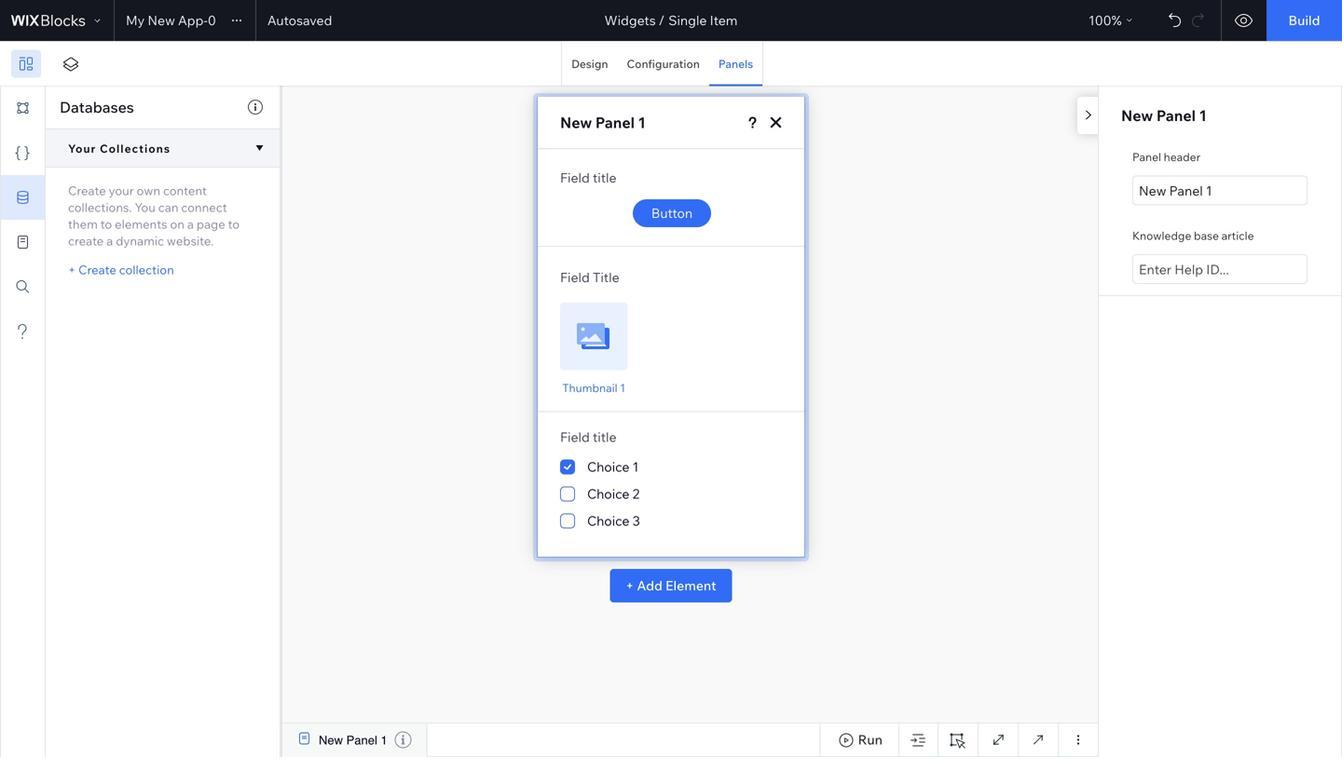 Task type: vqa. For each thing, say whether or not it's contained in the screenshot.
0/Myproducts') to the top
no



Task type: describe. For each thing, give the bounding box(es) containing it.
single
[[668, 12, 707, 28]]

0 vertical spatial new panel 1
[[1121, 106, 1207, 125]]

0 horizontal spatial 1
[[381, 734, 387, 748]]

website.
[[167, 233, 214, 249]]

create your own content collections. you can connect them to elements on a page to create a dynamic website.
[[68, 183, 240, 249]]

+ for + add element
[[626, 578, 634, 594]]

panel header
[[1132, 150, 1200, 164]]

+ create collection
[[68, 262, 174, 278]]

100
[[1089, 12, 1111, 28]]

create
[[68, 233, 104, 249]]

content
[[163, 183, 207, 199]]

can
[[158, 200, 178, 215]]

my new app-0
[[126, 12, 216, 28]]

collection
[[119, 262, 174, 278]]

0 horizontal spatial new panel 1
[[319, 734, 387, 748]]

1 horizontal spatial a
[[187, 217, 194, 232]]

page
[[196, 217, 225, 232]]

your collections
[[68, 141, 171, 155]]

1 vertical spatial panel
[[1132, 150, 1161, 164]]

1 to from the left
[[100, 217, 112, 232]]

configuration
[[627, 57, 700, 71]]

2 horizontal spatial new
[[1121, 106, 1153, 125]]

knowledge
[[1132, 229, 1191, 243]]

you
[[135, 200, 156, 215]]

design
[[571, 57, 608, 71]]

my new app-0 button
[[126, 9, 248, 32]]

2 to from the left
[[228, 217, 240, 232]]

create inside button
[[78, 262, 116, 278]]

connect
[[181, 200, 227, 215]]

run button
[[820, 724, 898, 757]]

run
[[858, 732, 883, 748]]

dynamic
[[116, 233, 164, 249]]

knowledge base article
[[1132, 229, 1254, 243]]

your
[[109, 183, 134, 199]]

item
[[710, 12, 738, 28]]

collections.
[[68, 200, 132, 215]]

2 vertical spatial panel
[[346, 734, 377, 748]]

databases
[[60, 98, 134, 116]]

panels
[[718, 57, 753, 71]]

your
[[68, 141, 96, 155]]

+ create collection button
[[68, 261, 174, 280]]



Task type: locate. For each thing, give the bounding box(es) containing it.
0 vertical spatial panel
[[1156, 106, 1196, 125]]

create up collections.
[[68, 183, 106, 199]]

new
[[148, 12, 175, 28], [1121, 106, 1153, 125], [319, 734, 343, 748]]

widgets
[[604, 12, 656, 28]]

%
[[1111, 12, 1122, 28]]

+ add element button
[[610, 569, 732, 603]]

article
[[1221, 229, 1254, 243]]

2 vertical spatial new
[[319, 734, 343, 748]]

0 horizontal spatial to
[[100, 217, 112, 232]]

0 vertical spatial create
[[68, 183, 106, 199]]

create inside create your own content collections. you can connect them to elements on a page to create a dynamic website.
[[68, 183, 106, 199]]

1 vertical spatial +
[[626, 578, 634, 594]]

1 horizontal spatial +
[[626, 578, 634, 594]]

collections
[[100, 141, 171, 155]]

a right on on the left of page
[[187, 217, 194, 232]]

0 horizontal spatial a
[[106, 233, 113, 249]]

new panel 1
[[1121, 106, 1207, 125], [319, 734, 387, 748]]

them
[[68, 217, 98, 232]]

autosaved
[[267, 12, 332, 28]]

on
[[170, 217, 184, 232]]

+ left add
[[626, 578, 634, 594]]

create down the create
[[78, 262, 116, 278]]

build button
[[1267, 0, 1342, 41]]

my
[[126, 12, 145, 28]]

1 horizontal spatial new panel 1
[[1121, 106, 1207, 125]]

0 vertical spatial a
[[187, 217, 194, 232]]

+ add element
[[626, 578, 716, 594]]

a
[[187, 217, 194, 232], [106, 233, 113, 249]]

a right the create
[[106, 233, 113, 249]]

to
[[100, 217, 112, 232], [228, 217, 240, 232]]

build
[[1288, 12, 1320, 28]]

element
[[665, 578, 716, 594]]

0 vertical spatial new
[[148, 12, 175, 28]]

1 vertical spatial new panel 1
[[319, 734, 387, 748]]

+
[[68, 262, 76, 278], [626, 578, 634, 594]]

0
[[208, 12, 216, 28]]

+ down the create
[[68, 262, 76, 278]]

1 vertical spatial 1
[[381, 734, 387, 748]]

1 vertical spatial a
[[106, 233, 113, 249]]

1 horizontal spatial 1
[[1199, 106, 1207, 125]]

0 vertical spatial +
[[68, 262, 76, 278]]

widgets / single item
[[604, 12, 738, 28]]

1 vertical spatial create
[[78, 262, 116, 278]]

app-
[[178, 12, 208, 28]]

header
[[1164, 150, 1200, 164]]

0 horizontal spatial new
[[148, 12, 175, 28]]

base
[[1194, 229, 1219, 243]]

1 vertical spatial new
[[1121, 106, 1153, 125]]

1 horizontal spatial new
[[319, 734, 343, 748]]

0 horizontal spatial +
[[68, 262, 76, 278]]

new inside button
[[148, 12, 175, 28]]

panel
[[1156, 106, 1196, 125], [1132, 150, 1161, 164], [346, 734, 377, 748]]

to right page
[[228, 217, 240, 232]]

1
[[1199, 106, 1207, 125], [381, 734, 387, 748]]

0 vertical spatial 1
[[1199, 106, 1207, 125]]

create
[[68, 183, 106, 199], [78, 262, 116, 278]]

+ for + create collection
[[68, 262, 76, 278]]

to down collections.
[[100, 217, 112, 232]]

100 %
[[1089, 12, 1122, 28]]

elements
[[115, 217, 167, 232]]

1 horizontal spatial to
[[228, 217, 240, 232]]

own
[[137, 183, 160, 199]]

add
[[637, 578, 662, 594]]

/
[[659, 12, 665, 28]]



